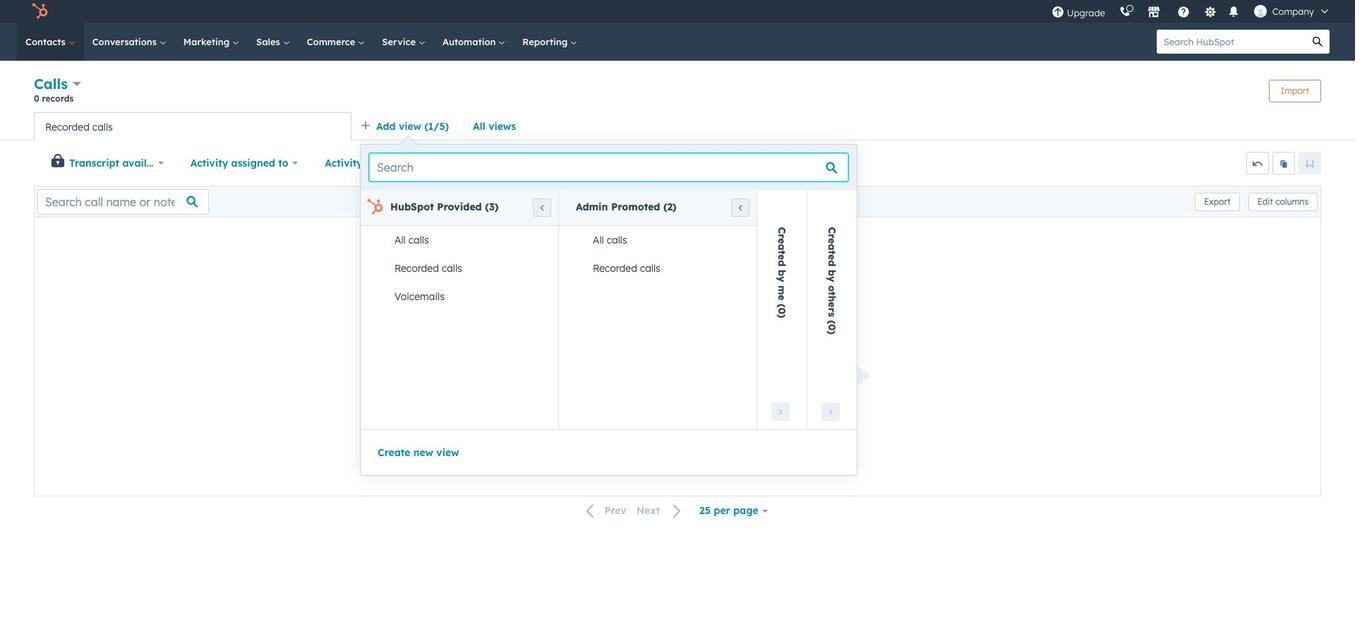 Task type: describe. For each thing, give the bounding box(es) containing it.
Search HubSpot search field
[[1157, 30, 1306, 54]]

Search call name or notes search field
[[37, 189, 209, 214]]

pagination navigation
[[578, 501, 691, 520]]

jacob simon image
[[1255, 5, 1267, 18]]



Task type: locate. For each thing, give the bounding box(es) containing it.
menu
[[1045, 0, 1339, 23]]

Search search field
[[369, 153, 849, 181]]

banner
[[34, 73, 1322, 112]]

marketplaces image
[[1148, 6, 1161, 19]]



Task type: vqa. For each thing, say whether or not it's contained in the screenshot.
Search HubSpot 'Search Box'
yes



